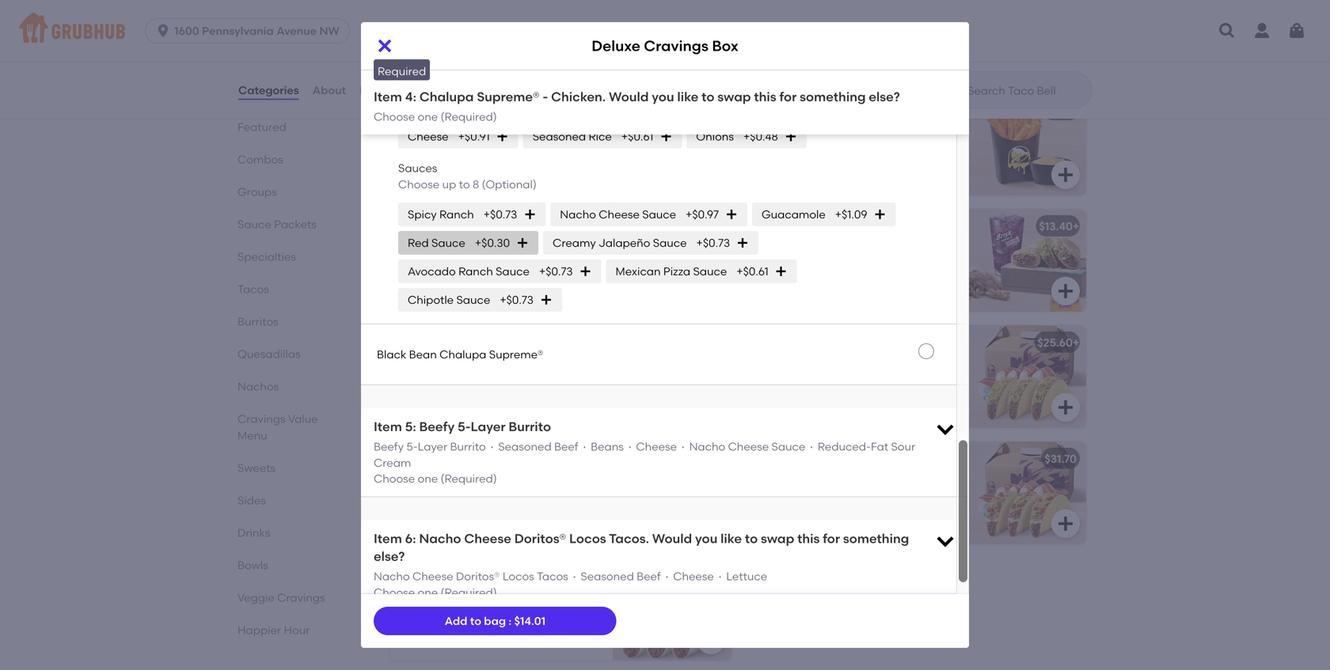 Task type: describe. For each thing, give the bounding box(es) containing it.
8
[[473, 178, 479, 191]]

taco & burrito cravings pack
[[399, 336, 558, 349]]

one inside item 4: chalupa supreme® - chicken. would you like to swap this for something else? choose one (required)
[[418, 110, 438, 124]]

reduced-
[[818, 440, 871, 454]]

0 horizontal spatial jalapeño
[[599, 236, 650, 250]]

+$0.30
[[475, 236, 510, 250]]

cheese up creamy jalapeño sauce
[[599, 208, 640, 221]]

+ for $5.23
[[718, 103, 725, 117]]

beefy up cream
[[374, 440, 404, 454]]

sauce up mexican pizza sauce
[[653, 236, 687, 250]]

+$0.97 for nacho cheese sauce
[[686, 208, 719, 221]]

soft left "tacos,"
[[851, 374, 873, 388]]

Search Taco Bell search field
[[966, 83, 1087, 98]]

golden,
[[754, 126, 796, 139]]

up
[[442, 178, 456, 191]]

chipotle sauce
[[408, 293, 490, 307]]

beefy inside the includes 4 crunchy tacos and 4 beefy 5-layer burritos
[[399, 374, 429, 388]]

to inside 'crispy nacho fries and nacho cheese sauce to dip.'
[[475, 142, 486, 155]]

0 vertical spatial deluxe cravings box
[[592, 37, 738, 55]]

value
[[288, 412, 318, 426]]

nacho inside 'crispy nacho fries and nacho cheese sauce to dip.'
[[526, 126, 560, 139]]

fries up crisp
[[793, 103, 819, 117]]

cravings value menu
[[238, 412, 318, 443]]

avocado ranch sauce
[[408, 265, 530, 278]]

something inside "item 6: nacho cheese doritos® locos tacos. would you like to swap this for something else? nacho cheese doritos® locos tacos ∙ seasoned beef ∙ cheese ∙ lettuce choose one (required)"
[[843, 531, 909, 547]]

$5.23
[[690, 103, 718, 117]]

item 6: nacho cheese doritos® locos tacos. would you like to swap this for something else? nacho cheese doritos® locos tacos ∙ seasoned beef ∙ cheese ∙ lettuce choose one (required)
[[374, 531, 909, 600]]

cravings up taco,
[[754, 220, 803, 233]]

0 vertical spatial burrito
[[439, 336, 476, 349]]

or for crunchy
[[838, 374, 849, 388]]

or for supremes®.
[[838, 491, 849, 504]]

cheese left lettuce
[[673, 570, 714, 584]]

includes 4 crunchy tacos and 4 beefy 5-layer burritos
[[399, 358, 568, 388]]

seasoned beef
[[557, 101, 637, 115]]

0 horizontal spatial layer
[[418, 440, 447, 454]]

$13.40 +
[[1039, 220, 1079, 233]]

12 inside your choice of 12 of the following tacos: crunchy or soft taco supremes®.
[[832, 475, 842, 488]]

soft up includes 12 soft tacos supreme®. on the bottom of page
[[450, 569, 472, 582]]

1 vertical spatial layer
[[471, 419, 506, 435]]

seasoned for seasoned rice
[[533, 130, 586, 143]]

cheese down 6:
[[412, 570, 453, 584]]

to inside sauces choose up to 8 (optional)
[[459, 178, 470, 191]]

+$0.73 for creamy jalapeño sauce
[[696, 236, 730, 250]]

$13.40
[[1039, 220, 1073, 233]]

0 horizontal spatial beans
[[440, 101, 473, 115]]

cravings up +$1.70
[[644, 37, 709, 55]]

seasoned
[[893, 126, 946, 139]]

and inside 'crispy nacho fries and nacho cheese sauce to dip.'
[[502, 126, 523, 139]]

nacho inside 'crispy nacho fries and nacho cheese sauce to dip.'
[[436, 126, 472, 139]]

taco up your choice of 12 of the following tacos: crunchy or soft taco supremes®.
[[805, 452, 831, 466]]

svg image for mexican pizza sauce
[[775, 265, 788, 278]]

potatoes
[[803, 73, 852, 86]]

0 vertical spatial beans
[[687, 73, 720, 86]]

+$1.70
[[613, 73, 644, 86]]

your choice of 12 of the following tacos: crunchy or soft taco supremes®.
[[754, 475, 927, 520]]

black beans
[[408, 101, 473, 115]]

one inside "item 6: nacho cheese doritos® locos tacos. would you like to swap this for something else? nacho cheese doritos® locos tacos ∙ seasoned beef ∙ cheese ∙ lettuce choose one (required)"
[[418, 586, 438, 600]]

soft down supreme soft taco party pack on the bottom left of the page
[[459, 591, 481, 605]]

choose inside item 4: chalupa supreme® - chicken. would you like to swap this for something else? choose one (required)
[[374, 110, 415, 124]]

jalapeño peppers
[[720, 101, 819, 115]]

2 (required) from the top
[[441, 472, 497, 486]]

cravings up the includes 4 crunchy tacos and 4 beefy 5-layer burritos
[[479, 336, 528, 349]]

svg image inside 1600 pennsylvania avenue nw button
[[155, 23, 171, 39]]

pack up your choice of 12 of the following tacos: crunchy or soft taco supremes®.
[[866, 452, 893, 466]]

$31.70
[[1045, 452, 1077, 466]]

taco left &
[[399, 336, 426, 349]]

packets
[[274, 218, 317, 231]]

swap inside "item 6: nacho cheese doritos® locos tacos. would you like to swap this for something else? nacho cheese doritos® locos tacos ∙ seasoned beef ∙ cheese ∙ lettuce choose one (required)"
[[761, 531, 794, 547]]

cheese inside golden, crisp nacho fries seasoned with bold mexican spices and nacho cheese sauce for dipping.
[[754, 158, 792, 171]]

svg image for creamy jalapeño sauce
[[736, 237, 749, 249]]

combos
[[238, 153, 283, 166]]

seasoned down 'item 5: beefy 5-layer burrito'
[[498, 440, 552, 454]]

your for your choice of 12 of the following tacos: crunchy or soft tacos, crunchy or soft taco supremes®.
[[754, 358, 777, 372]]

sour
[[891, 440, 915, 454]]

happier
[[238, 624, 281, 637]]

-
[[543, 89, 548, 105]]

the for taco
[[858, 475, 876, 488]]

1 vertical spatial deluxe cravings box
[[399, 223, 510, 236]]

nacho cheese sauce
[[560, 208, 676, 221]]

tacos down specialties
[[238, 283, 269, 296]]

choose down cream
[[374, 472, 415, 486]]

burrito,
[[830, 258, 869, 272]]

spices
[[853, 142, 887, 155]]

fries inside 'crispy nacho fries and nacho cheese sauce to dip.'
[[474, 126, 499, 139]]

veggie cravings
[[238, 591, 325, 605]]

featured
[[238, 120, 286, 134]]

sides
[[238, 494, 266, 508]]

specialties
[[238, 250, 296, 264]]

crispy
[[399, 126, 433, 139]]

+$0.48
[[743, 130, 778, 143]]

+$1.22 for potatoes
[[861, 73, 892, 86]]

pack up the includes 4 crunchy tacos and 4 beefy 5-layer burritos
[[531, 336, 558, 349]]

for for sauce
[[830, 158, 845, 171]]

rice
[[589, 130, 612, 143]]

supreme®.
[[518, 591, 574, 605]]

crunchy up "supreme taco party pack"
[[754, 391, 799, 404]]

0 horizontal spatial deluxe
[[399, 223, 436, 236]]

sauce inside golden, crisp nacho fries seasoned with bold mexican spices and nacho cheese sauce for dipping.
[[795, 158, 827, 171]]

svg image for nacho cheese sauce
[[725, 208, 738, 221]]

:
[[509, 615, 512, 628]]

item 4: chalupa supreme® - chicken. would you like to swap this for something else? choose one (required)
[[374, 89, 900, 124]]

+$0.97 for jalapeño peppers
[[828, 101, 862, 115]]

about
[[312, 83, 346, 97]]

with
[[754, 142, 776, 155]]

soft up 'reduced-'
[[816, 391, 837, 404]]

nacho down 6:
[[374, 570, 410, 584]]

sauce right pizza
[[693, 265, 727, 278]]

cheese up supreme soft taco party pack on the bottom left of the page
[[464, 531, 511, 547]]

1 4 from the left
[[447, 358, 453, 372]]

black for black bean chalupa supreme®
[[377, 348, 406, 361]]

your choice of 12 of the following tacos: crunchy or soft tacos, crunchy or soft taco supremes®.
[[754, 358, 930, 404]]

cheese left $26.82
[[636, 440, 677, 454]]

deluxe cravings box image
[[613, 209, 732, 312]]

like inside item 4: chalupa supreme® - chicken. would you like to swap this for something else? choose one (required)
[[677, 89, 699, 105]]

+ for $4.01
[[1073, 103, 1079, 117]]

nacho down taco & burrito cravings pack 'image'
[[689, 440, 725, 454]]

spicy ranch
[[408, 208, 474, 221]]

beefy right 5:
[[419, 419, 455, 435]]

avocado
[[408, 265, 456, 278]]

to inside "item 6: nacho cheese doritos® locos tacos. would you like to swap this for something else? nacho cheese doritos® locos tacos ∙ seasoned beef ∙ cheese ∙ lettuce choose one (required)"
[[745, 531, 758, 547]]

taco up choose one (required) on the bottom left
[[423, 452, 450, 466]]

fries up +$0.91
[[472, 103, 498, 117]]

+$0.73 for avocado ranch sauce
[[539, 265, 573, 278]]

$32.92
[[688, 569, 722, 582]]

(required) inside item 4: chalupa supreme® - chicken. would you like to swap this for something else? choose one (required)
[[441, 110, 497, 124]]

sauce down avocado ranch sauce
[[456, 293, 490, 307]]

includes 12 soft tacos
[[399, 475, 515, 488]]

chipotle
[[408, 293, 454, 307]]

sauce left 'reduced-'
[[772, 440, 805, 454]]

2 one from the top
[[418, 472, 438, 486]]

supreme for includes
[[399, 569, 448, 582]]

taco,
[[754, 274, 783, 288]]

add to bag : $14.01
[[445, 615, 546, 628]]

cravings down spicy ranch
[[439, 223, 488, 236]]

menu
[[238, 429, 267, 443]]

includes 12 soft tacos supreme®.
[[399, 591, 574, 605]]

black bean chalupa supreme®
[[377, 348, 544, 361]]

else? inside "item 6: nacho cheese doritos® locos tacos. would you like to swap this for something else? nacho cheese doritos® locos tacos ∙ seasoned beef ∙ cheese ∙ lettuce choose one (required)"
[[374, 549, 405, 565]]

add
[[445, 615, 467, 628]]

black for black beans
[[408, 101, 437, 115]]

soft inside your choice of 12 of the following tacos: crunchy or soft taco supremes®.
[[851, 491, 873, 504]]

best seller
[[409, 203, 457, 215]]

cheese right $26.82
[[728, 440, 769, 454]]

1 vertical spatial beef
[[554, 440, 578, 454]]

like inside "item 6: nacho cheese doritos® locos tacos. would you like to swap this for something else? nacho cheese doritos® locos tacos ∙ seasoned beef ∙ cheese ∙ lettuce choose one (required)"
[[721, 531, 742, 547]]

chalupa for a
[[811, 242, 858, 255]]

crisp
[[799, 126, 825, 139]]

tacos.
[[609, 531, 649, 547]]

+$0.61 for mexican pizza sauce
[[736, 265, 769, 278]]

would inside "item 6: nacho cheese doritos® locos tacos. would you like to swap this for something else? nacho cheese doritos® locos tacos ∙ seasoned beef ∙ cheese ∙ lettuce choose one (required)"
[[652, 531, 692, 547]]

1600 pennsylvania avenue nw button
[[145, 18, 356, 44]]

would inside item 4: chalupa supreme® - chicken. would you like to swap this for something else? choose one (required)
[[609, 89, 649, 105]]

nachos
[[238, 380, 279, 393]]

nacho down seasoned fries
[[433, 103, 470, 117]]

peppers
[[775, 101, 819, 115]]

nacho fries
[[754, 103, 819, 117]]

1600 pennsylvania avenue nw
[[174, 24, 340, 38]]

large
[[399, 103, 431, 117]]

12 up add at the left of the page
[[447, 591, 457, 605]]

$26.82
[[687, 452, 722, 466]]

taco party pack image
[[968, 325, 1086, 428]]

categories
[[238, 83, 299, 97]]

creamy jalapeño sauce
[[553, 236, 687, 250]]

5- inside includes a chalupa supreme, a beefy 5-layer burrito, a crunchy taco, cinnamon twists, and a medium fountain drink.
[[786, 258, 798, 272]]

0 horizontal spatial burritos
[[238, 315, 279, 329]]

creamy
[[553, 236, 596, 250]]

dip.
[[489, 142, 509, 155]]

sauce down spicy ranch
[[431, 236, 465, 250]]

nacho inside golden, crisp nacho fries seasoned with bold mexican spices and nacho cheese sauce for dipping.
[[827, 126, 863, 139]]

+$1.83
[[498, 73, 530, 86]]

drinks
[[238, 527, 270, 540]]

+$0.73 for chipotle sauce
[[500, 293, 534, 307]]

taco up includes 12 soft tacos supreme®. on the bottom of page
[[475, 569, 501, 582]]

$12.79 +
[[686, 220, 725, 233]]

this inside item 4: chalupa supreme® - chicken. would you like to swap this for something else? choose one (required)
[[754, 89, 776, 105]]

reduced-fat sour cream
[[374, 440, 915, 470]]

cheese inside 'crispy nacho fries and nacho cheese sauce to dip.'
[[399, 142, 438, 155]]

layer
[[443, 374, 469, 388]]

item for item 6: nacho cheese doritos® locos tacos. would you like to swap this for something else? nacho cheese doritos® locos tacos ∙ seasoned beef ∙ cheese ∙ lettuce choose one (required)
[[374, 531, 402, 547]]

0 vertical spatial doritos®
[[514, 531, 566, 547]]

pizza
[[663, 265, 690, 278]]

&
[[428, 336, 437, 349]]

+$0.91
[[458, 130, 490, 143]]

soft down 5:
[[399, 452, 421, 466]]

ranch for avocado
[[458, 265, 493, 278]]

crispy nacho fries and nacho cheese sauce to dip.
[[399, 126, 560, 155]]

$14.01
[[514, 615, 546, 628]]

required
[[378, 65, 426, 78]]

medium
[[754, 290, 798, 304]]

+ for $25.60
[[1073, 336, 1079, 349]]

sauce packets
[[238, 218, 317, 231]]

taco & burrito cravings pack image
[[613, 325, 732, 428]]

1 vertical spatial mexican
[[616, 265, 661, 278]]

12 down soft taco party pack
[[447, 475, 457, 488]]

nacho fries image
[[968, 93, 1086, 195]]

choose inside "item 6: nacho cheese doritos® locos tacos. would you like to swap this for something else? nacho cheese doritos® locos tacos ∙ seasoned beef ∙ cheese ∙ lettuce choose one (required)"
[[374, 586, 415, 600]]

0 vertical spatial locos
[[569, 531, 606, 547]]

1 vertical spatial burrito
[[509, 419, 551, 435]]

(required) inside "item 6: nacho cheese doritos® locos tacos. would you like to swap this for something else? nacho cheese doritos® locos tacos ∙ seasoned beef ∙ cheese ∙ lettuce choose one (required)"
[[441, 586, 497, 600]]

onions
[[696, 130, 734, 143]]

svg image for spicy ranch
[[524, 208, 536, 221]]



Task type: vqa. For each thing, say whether or not it's contained in the screenshot.


Task type: locate. For each thing, give the bounding box(es) containing it.
supreme,
[[861, 242, 912, 255]]

locos up supreme®.
[[503, 570, 534, 584]]

box
[[712, 37, 738, 55], [805, 220, 825, 233], [490, 223, 510, 236]]

following
[[878, 358, 927, 372], [878, 475, 927, 488]]

svg image for cheese
[[496, 130, 509, 143]]

0 vertical spatial this
[[754, 89, 776, 105]]

item inside item 4: chalupa supreme® - chicken. would you like to swap this for something else? choose one (required)
[[374, 89, 402, 105]]

1 horizontal spatial box
[[712, 37, 738, 55]]

1 horizontal spatial supreme
[[754, 452, 802, 466]]

choose down sauces in the top of the page
[[398, 178, 440, 191]]

this inside "item 6: nacho cheese doritos® locos tacos. would you like to swap this for something else? nacho cheese doritos® locos tacos ∙ seasoned beef ∙ cheese ∙ lettuce choose one (required)"
[[797, 531, 820, 547]]

12 inside your choice of 12 of the following tacos: crunchy or soft tacos, crunchy or soft taco supremes®.
[[832, 358, 842, 372]]

your inside your choice of 12 of the following tacos: crunchy or soft taco supremes®.
[[754, 475, 777, 488]]

2 vertical spatial (required)
[[441, 586, 497, 600]]

includes
[[754, 242, 799, 255], [399, 358, 444, 372], [399, 475, 444, 488], [399, 591, 444, 605]]

supreme for your
[[754, 452, 802, 466]]

supreme soft taco party pack image
[[613, 558, 732, 661]]

mexican down creamy jalapeño sauce
[[616, 265, 661, 278]]

1600
[[174, 24, 199, 38]]

burritos right layer
[[472, 374, 513, 388]]

ranch down up
[[439, 208, 474, 221]]

chalupa inside button
[[440, 348, 486, 361]]

3 item from the top
[[374, 531, 402, 547]]

choose one (required)
[[374, 472, 497, 486]]

tacos down taco & burrito cravings pack
[[504, 358, 535, 372]]

choice for crunchy
[[780, 358, 816, 372]]

nacho inside golden, crisp nacho fries seasoned with bold mexican spices and nacho cheese sauce for dipping.
[[914, 142, 948, 155]]

nacho down "-" on the left top of the page
[[526, 126, 560, 139]]

1 horizontal spatial would
[[652, 531, 692, 547]]

1 horizontal spatial like
[[721, 531, 742, 547]]

crunchy down "supreme taco party pack"
[[789, 491, 835, 504]]

beefy up taco,
[[754, 258, 784, 272]]

item for item 4: chalupa supreme® - chicken. would you like to swap this for something else? choose one (required)
[[374, 89, 402, 105]]

for inside golden, crisp nacho fries seasoned with bold mexican spices and nacho cheese sauce for dipping.
[[830, 158, 845, 171]]

0 vertical spatial (required)
[[441, 110, 497, 124]]

1 tacos: from the top
[[754, 374, 787, 388]]

supreme left 'reduced-'
[[754, 452, 802, 466]]

pack up supreme®.
[[536, 569, 563, 582]]

following for tacos,
[[878, 358, 927, 372]]

for inside item 4: chalupa supreme® - chicken. would you like to swap this for something else? choose one (required)
[[780, 89, 797, 105]]

burritos inside the includes 4 crunchy tacos and 4 beefy 5-layer burritos
[[472, 374, 513, 388]]

0 horizontal spatial +$0.61
[[621, 130, 653, 143]]

2 vertical spatial layer
[[418, 440, 447, 454]]

layer up choose one (required) on the bottom left
[[418, 440, 447, 454]]

+$0.73 down avocado ranch sauce
[[500, 293, 534, 307]]

1 vertical spatial following
[[878, 475, 927, 488]]

choose down 4:
[[374, 110, 415, 124]]

1 horizontal spatial beans
[[591, 440, 624, 454]]

0 vertical spatial item
[[374, 89, 402, 105]]

tacos inside "item 6: nacho cheese doritos® locos tacos. would you like to swap this for something else? nacho cheese doritos® locos tacos ∙ seasoned beef ∙ cheese ∙ lettuce choose one (required)"
[[537, 570, 568, 584]]

0 horizontal spatial supremes®.
[[754, 507, 815, 520]]

2 vertical spatial chalupa
[[440, 348, 486, 361]]

bowls
[[238, 559, 268, 572]]

twists,
[[845, 274, 879, 288]]

burrito up beefy 5-layer burrito ∙ seasoned beef ∙ beans ∙ cheese ∙ nacho cheese sauce
[[509, 419, 551, 435]]

1 vertical spatial else?
[[374, 549, 405, 565]]

0 vertical spatial swap
[[718, 89, 751, 105]]

1 vertical spatial or
[[802, 391, 813, 404]]

mexican inside golden, crisp nacho fries seasoned with bold mexican spices and nacho cheese sauce for dipping.
[[806, 142, 851, 155]]

2 choice from the top
[[780, 475, 816, 488]]

to left bag
[[470, 615, 481, 628]]

sauces
[[398, 161, 437, 175]]

for for this
[[823, 531, 840, 547]]

svg image
[[375, 36, 394, 55], [868, 102, 881, 114], [496, 130, 509, 143], [524, 208, 536, 221], [725, 208, 738, 221], [516, 237, 529, 249], [736, 237, 749, 249], [775, 265, 788, 278], [540, 294, 553, 306], [1056, 398, 1075, 417], [934, 530, 956, 552]]

0 horizontal spatial else?
[[374, 549, 405, 565]]

reviews
[[360, 83, 404, 97]]

3 one from the top
[[418, 586, 438, 600]]

dipping.
[[847, 158, 891, 171]]

supreme® inside button
[[489, 348, 544, 361]]

pack up includes 12 soft tacos
[[484, 452, 512, 466]]

guacamole
[[762, 208, 826, 221]]

0 vertical spatial ranch
[[439, 208, 474, 221]]

svg image for red sauce
[[516, 237, 529, 249]]

large nacho fries
[[399, 103, 498, 117]]

sauce down groups
[[238, 218, 271, 231]]

0 vertical spatial jalapeño
[[720, 101, 772, 115]]

nacho up creamy
[[560, 208, 596, 221]]

+$1.22 for black beans
[[483, 101, 514, 115]]

1 vertical spatial supremes®.
[[754, 507, 815, 520]]

1 one from the top
[[418, 110, 438, 124]]

cheese
[[399, 142, 438, 155], [754, 158, 792, 171]]

$5.23 +
[[690, 103, 725, 117]]

black up crispy
[[408, 101, 437, 115]]

would right the tacos.
[[652, 531, 692, 547]]

deluxe cravings box down spicy ranch
[[399, 223, 510, 236]]

you inside item 4: chalupa supreme® - chicken. would you like to swap this for something else? choose one (required)
[[652, 89, 674, 105]]

0 vertical spatial sauce
[[440, 142, 473, 155]]

0 vertical spatial tacos:
[[754, 374, 787, 388]]

bold
[[779, 142, 803, 155]]

main navigation navigation
[[0, 0, 1330, 62]]

layer
[[798, 258, 827, 272], [471, 419, 506, 435], [418, 440, 447, 454]]

jalapeño up +$0.48
[[720, 101, 772, 115]]

beefy down bean
[[399, 374, 429, 388]]

nacho up the golden,
[[754, 103, 790, 117]]

deluxe up red
[[399, 223, 436, 236]]

swap inside item 4: chalupa supreme® - chicken. would you like to swap this for something else? choose one (required)
[[718, 89, 751, 105]]

you up $32.92
[[695, 531, 718, 547]]

red
[[408, 236, 429, 250]]

includes down cream
[[399, 475, 444, 488]]

0 horizontal spatial +$0.97
[[686, 208, 719, 221]]

cravings inside cravings value menu
[[238, 412, 285, 426]]

2 vertical spatial one
[[418, 586, 438, 600]]

tacos inside the includes 4 crunchy tacos and 4 beefy 5-layer burritos
[[504, 358, 535, 372]]

to up onions
[[702, 89, 714, 105]]

taco inside your choice of 12 of the following tacos: crunchy or soft taco supremes®.
[[875, 491, 901, 504]]

cravings up hour
[[277, 591, 325, 605]]

1 vertical spatial your
[[754, 475, 777, 488]]

grilled cheese nacho fries - steak, spicy image
[[968, 0, 1086, 79]]

locos
[[569, 531, 606, 547], [503, 570, 534, 584]]

1 vertical spatial swap
[[761, 531, 794, 547]]

supreme® for 4:
[[477, 89, 540, 105]]

mexican down crisp
[[806, 142, 851, 155]]

cheese down large
[[408, 130, 449, 143]]

seasoned left rice
[[533, 130, 586, 143]]

following inside your choice of 12 of the following tacos: crunchy or soft tacos, crunchy or soft taco supremes®.
[[878, 358, 927, 372]]

beef inside "item 6: nacho cheese doritos® locos tacos. would you like to swap this for something else? nacho cheese doritos® locos tacos ∙ seasoned beef ∙ cheese ∙ lettuce choose one (required)"
[[637, 570, 661, 584]]

tacos: for crunchy
[[754, 374, 787, 388]]

includes for cravings
[[754, 242, 799, 255]]

+ for $13.40
[[1073, 220, 1079, 233]]

1 choice from the top
[[780, 358, 816, 372]]

sauce inside 'crispy nacho fries and nacho cheese sauce to dip.'
[[440, 142, 473, 155]]

includes a chalupa supreme, a beefy 5-layer burrito, a crunchy taco, cinnamon twists, and a medium fountain drink.
[[754, 242, 927, 304]]

2 horizontal spatial box
[[805, 220, 825, 233]]

+$1.22 up jalapeño peppers at the top of page
[[729, 73, 761, 86]]

following for taco
[[878, 475, 927, 488]]

deluxe
[[592, 37, 640, 55], [399, 223, 436, 236]]

one down supreme soft taco party pack on the bottom left of the page
[[418, 586, 438, 600]]

0 horizontal spatial deluxe cravings box
[[399, 223, 510, 236]]

1 vertical spatial something
[[843, 531, 909, 547]]

0 horizontal spatial 4
[[447, 358, 453, 372]]

the inside your choice of 12 of the following tacos: crunchy or soft tacos, crunchy or soft taco supremes®.
[[858, 358, 876, 372]]

0 horizontal spatial swap
[[718, 89, 751, 105]]

tacos: for supremes®.
[[754, 491, 787, 504]]

crunchy up 'reduced-'
[[789, 374, 835, 388]]

sauce
[[440, 142, 473, 155], [795, 158, 827, 171]]

else?
[[869, 89, 900, 105], [374, 549, 405, 565]]

tacos: inside your choice of 12 of the following tacos: crunchy or soft tacos, crunchy or soft taco supremes®.
[[754, 374, 787, 388]]

chalupa
[[419, 89, 474, 105], [811, 242, 858, 255], [440, 348, 486, 361]]

taco inside your choice of 12 of the following tacos: crunchy or soft tacos, crunchy or soft taco supremes®.
[[840, 391, 866, 404]]

0 vertical spatial or
[[838, 374, 849, 388]]

and inside golden, crisp nacho fries seasoned with bold mexican spices and nacho cheese sauce for dipping.
[[890, 142, 911, 155]]

svg image
[[1218, 21, 1237, 40], [1287, 21, 1306, 40], [155, 23, 171, 39], [701, 49, 720, 68], [1056, 49, 1075, 68], [520, 102, 533, 114], [684, 102, 697, 114], [660, 130, 672, 143], [784, 130, 797, 143], [1056, 165, 1075, 184], [874, 208, 886, 221], [579, 265, 592, 278], [701, 282, 720, 301], [1056, 282, 1075, 301], [701, 398, 720, 417], [934, 418, 956, 440], [701, 515, 720, 534], [1056, 515, 1075, 534], [701, 631, 720, 650]]

seasoned for seasoned fries
[[408, 73, 461, 86]]

chalupa for 4:
[[419, 89, 474, 105]]

box left +$1.09
[[805, 220, 825, 233]]

tacos for supreme soft taco party pack
[[483, 591, 515, 605]]

the inside your choice of 12 of the following tacos: crunchy or soft taco supremes®.
[[858, 475, 876, 488]]

0 vertical spatial supreme®
[[477, 89, 540, 105]]

5- up cinnamon at top right
[[786, 258, 798, 272]]

deluxe up +$1.70
[[592, 37, 640, 55]]

soft down soft taco party pack
[[459, 475, 481, 488]]

seasoned rice
[[533, 130, 612, 143]]

party
[[453, 452, 482, 466], [834, 452, 863, 466], [504, 569, 533, 582]]

0 vertical spatial something
[[800, 89, 866, 105]]

+$1.22 for beans
[[729, 73, 761, 86]]

2 horizontal spatial beans
[[687, 73, 720, 86]]

+ for $12.79
[[718, 220, 725, 233]]

reviews button
[[359, 62, 404, 119]]

and down seasoned
[[890, 142, 911, 155]]

2 your from the top
[[754, 475, 777, 488]]

to
[[702, 89, 714, 105], [475, 142, 486, 155], [459, 178, 470, 191], [745, 531, 758, 547], [470, 615, 481, 628]]

seasoned inside "item 6: nacho cheese doritos® locos tacos. would you like to swap this for something else? nacho cheese doritos® locos tacos ∙ seasoned beef ∙ cheese ∙ lettuce choose one (required)"
[[581, 570, 634, 584]]

0 vertical spatial would
[[609, 89, 649, 105]]

cinnamon
[[785, 274, 842, 288]]

choice inside your choice of 12 of the following tacos: crunchy or soft tacos, crunchy or soft taco supremes®.
[[780, 358, 816, 372]]

pack
[[531, 336, 558, 349], [484, 452, 512, 466], [866, 452, 893, 466], [536, 569, 563, 582]]

$4.01 +
[[1046, 103, 1079, 117]]

choice down "supreme taco party pack"
[[780, 475, 816, 488]]

something
[[800, 89, 866, 105], [843, 531, 909, 547]]

0 horizontal spatial black
[[377, 348, 406, 361]]

nacho
[[526, 126, 560, 139], [914, 142, 948, 155]]

layer inside includes a chalupa supreme, a beefy 5-layer burrito, a crunchy taco, cinnamon twists, and a medium fountain drink.
[[798, 258, 827, 272]]

sweets
[[238, 462, 276, 475]]

deluxe cravings box
[[592, 37, 738, 55], [399, 223, 510, 236]]

nacho down large nacho fries
[[436, 126, 472, 139]]

red sauce
[[408, 236, 465, 250]]

0 vertical spatial like
[[677, 89, 699, 105]]

includes inside the includes 4 crunchy tacos and 4 beefy 5-layer burritos
[[399, 358, 444, 372]]

or inside your choice of 12 of the following tacos: crunchy or soft taco supremes®.
[[838, 491, 849, 504]]

6:
[[405, 531, 416, 547]]

0 horizontal spatial nacho
[[526, 126, 560, 139]]

party for tacos
[[453, 452, 482, 466]]

1 horizontal spatial deluxe
[[592, 37, 640, 55]]

and inside includes a chalupa supreme, a beefy 5-layer burrito, a crunchy taco, cinnamon twists, and a medium fountain drink.
[[882, 274, 903, 288]]

0 vertical spatial burritos
[[238, 315, 279, 329]]

supreme® inside item 4: chalupa supreme® - chicken. would you like to swap this for something else? choose one (required)
[[477, 89, 540, 105]]

1 (required) from the top
[[441, 110, 497, 124]]

choice down medium
[[780, 358, 816, 372]]

and down taco & burrito cravings pack
[[538, 358, 559, 372]]

1 horizontal spatial doritos®
[[514, 531, 566, 547]]

1 item from the top
[[374, 89, 402, 105]]

0 vertical spatial mexican
[[806, 142, 851, 155]]

golden, crisp nacho fries seasoned with bold mexican spices and nacho cheese sauce for dipping.
[[754, 126, 948, 171]]

jalapeño down nacho cheese sauce
[[599, 236, 650, 250]]

for
[[780, 89, 797, 105], [830, 158, 845, 171], [823, 531, 840, 547]]

deluxe cravings box up +$1.70
[[592, 37, 738, 55]]

chalupa inside item 4: chalupa supreme® - chicken. would you like to swap this for something else? choose one (required)
[[419, 89, 474, 105]]

soft taco party pack image
[[613, 442, 732, 545]]

and right twists,
[[882, 274, 903, 288]]

(required)
[[441, 110, 497, 124], [441, 472, 497, 486], [441, 586, 497, 600]]

1 horizontal spatial this
[[797, 531, 820, 547]]

0 vertical spatial you
[[652, 89, 674, 105]]

supreme® for bean
[[489, 348, 544, 361]]

1 horizontal spatial mexican
[[806, 142, 851, 155]]

supreme down 6:
[[399, 569, 448, 582]]

supremes®. inside your choice of 12 of the following tacos: crunchy or soft tacos, crunchy or soft taco supremes®.
[[869, 391, 930, 404]]

pennsylvania
[[202, 24, 274, 38]]

sauce left $12.79 at right top
[[642, 208, 676, 221]]

chalupa inside includes a chalupa supreme, a beefy 5-layer burrito, a crunchy taco, cinnamon twists, and a medium fountain drink.
[[811, 242, 858, 255]]

(required) down soft taco party pack
[[441, 472, 497, 486]]

0 horizontal spatial mexican
[[616, 265, 661, 278]]

+$1.22
[[729, 73, 761, 86], [861, 73, 892, 86], [483, 101, 514, 115], [646, 101, 678, 115]]

+$0.61 up medium
[[736, 265, 769, 278]]

this down your choice of 12 of the following tacos: crunchy or soft taco supremes®.
[[797, 531, 820, 547]]

5- inside the includes 4 crunchy tacos and 4 beefy 5-layer burritos
[[432, 374, 443, 388]]

2 vertical spatial burrito
[[450, 440, 486, 454]]

1 horizontal spatial nacho
[[914, 142, 948, 155]]

1 horizontal spatial +$0.97
[[828, 101, 862, 115]]

categories button
[[238, 62, 300, 119]]

1 vertical spatial choice
[[780, 475, 816, 488]]

swap up lettuce
[[761, 531, 794, 547]]

2 vertical spatial item
[[374, 531, 402, 547]]

best
[[409, 203, 429, 215]]

5- down 5:
[[406, 440, 418, 454]]

tacos up supreme®.
[[537, 570, 568, 584]]

crunchy inside the includes 4 crunchy tacos and 4 beefy 5-layer burritos
[[456, 358, 501, 372]]

your inside your choice of 12 of the following tacos: crunchy or soft tacos, crunchy or soft taco supremes®.
[[754, 358, 777, 372]]

0 horizontal spatial doritos®
[[456, 570, 500, 584]]

1 horizontal spatial layer
[[471, 419, 506, 435]]

2 4 from the left
[[562, 358, 568, 372]]

following down sour
[[878, 475, 927, 488]]

large nacho fries image
[[613, 93, 732, 195]]

(optional)
[[482, 178, 537, 191]]

grilled cheese nacho fries - steak image
[[613, 0, 732, 79]]

1 vertical spatial tacos:
[[754, 491, 787, 504]]

supreme taco party pack
[[754, 452, 893, 466]]

supreme taco party pack image
[[968, 442, 1086, 545]]

2 horizontal spatial layer
[[798, 258, 827, 272]]

2 following from the top
[[878, 475, 927, 488]]

1 vertical spatial sauce
[[795, 158, 827, 171]]

tacos for taco & burrito cravings pack
[[504, 358, 535, 372]]

1 horizontal spatial else?
[[869, 89, 900, 105]]

1 vertical spatial nacho
[[914, 142, 948, 155]]

0 vertical spatial your
[[754, 358, 777, 372]]

tacos: inside your choice of 12 of the following tacos: crunchy or soft taco supremes®.
[[754, 491, 787, 504]]

+$0.61
[[621, 130, 653, 143], [736, 265, 769, 278]]

1 vertical spatial the
[[858, 475, 876, 488]]

1 vertical spatial black
[[377, 348, 406, 361]]

the up "tacos,"
[[858, 358, 876, 372]]

+$0.73 for spicy ranch
[[483, 208, 517, 221]]

1 vertical spatial burritos
[[472, 374, 513, 388]]

2 horizontal spatial party
[[834, 452, 863, 466]]

following inside your choice of 12 of the following tacos: crunchy or soft taco supremes®.
[[878, 475, 927, 488]]

1 vertical spatial ranch
[[458, 265, 493, 278]]

cravings box image
[[968, 209, 1086, 312]]

0 horizontal spatial you
[[652, 89, 674, 105]]

else? inside item 4: chalupa supreme® - chicken. would you like to swap this for something else? choose one (required)
[[869, 89, 900, 105]]

1 vertical spatial supreme
[[399, 569, 448, 582]]

choice for supremes®.
[[780, 475, 816, 488]]

supremes®. inside your choice of 12 of the following tacos: crunchy or soft taco supremes®.
[[754, 507, 815, 520]]

5- up soft taco party pack
[[458, 419, 471, 435]]

steak
[[573, 73, 603, 86]]

sauce down +$0.30
[[496, 265, 530, 278]]

+$1.22 for seasoned beef
[[646, 101, 678, 115]]

or left "tacos,"
[[838, 374, 849, 388]]

party up supreme®.
[[504, 569, 533, 582]]

0 vertical spatial else?
[[869, 89, 900, 105]]

1 vertical spatial locos
[[503, 570, 534, 584]]

1 vertical spatial (required)
[[441, 472, 497, 486]]

beefy inside includes a chalupa supreme, a beefy 5-layer burrito, a crunchy taco, cinnamon twists, and a medium fountain drink.
[[754, 258, 784, 272]]

to inside item 4: chalupa supreme® - chicken. would you like to swap this for something else? choose one (required)
[[702, 89, 714, 105]]

2 vertical spatial beef
[[637, 570, 661, 584]]

3 (required) from the top
[[441, 586, 497, 600]]

0 vertical spatial layer
[[798, 258, 827, 272]]

0 vertical spatial deluxe
[[592, 37, 640, 55]]

+$0.61 for seasoned rice
[[621, 130, 653, 143]]

seasoned
[[408, 73, 461, 86], [557, 101, 610, 115], [533, 130, 586, 143], [498, 440, 552, 454], [581, 570, 634, 584]]

1 the from the top
[[858, 358, 876, 372]]

1 vertical spatial jalapeño
[[599, 236, 650, 250]]

taco down the fat
[[875, 491, 901, 504]]

1 horizontal spatial you
[[695, 531, 718, 547]]

1 vertical spatial deluxe
[[399, 223, 436, 236]]

fries up spices
[[866, 126, 891, 139]]

12 down "supreme taco party pack"
[[832, 475, 842, 488]]

2 vertical spatial beans
[[591, 440, 624, 454]]

0 horizontal spatial supreme
[[399, 569, 448, 582]]

mexican
[[806, 142, 851, 155], [616, 265, 661, 278]]

you
[[652, 89, 674, 105], [695, 531, 718, 547]]

0 horizontal spatial box
[[490, 223, 510, 236]]

burrito down 'item 5: beefy 5-layer burrito'
[[450, 440, 486, 454]]

includes for soft
[[399, 475, 444, 488]]

seasoned for seasoned beef
[[557, 101, 610, 115]]

1 vertical spatial +$0.61
[[736, 265, 769, 278]]

for inside "item 6: nacho cheese doritos® locos tacos. would you like to swap this for something else? nacho cheese doritos® locos tacos ∙ seasoned beef ∙ cheese ∙ lettuce choose one (required)"
[[823, 531, 840, 547]]

chalupa for bean
[[440, 348, 486, 361]]

nacho
[[433, 103, 470, 117], [754, 103, 790, 117], [436, 126, 472, 139], [827, 126, 863, 139], [560, 208, 596, 221], [689, 440, 725, 454], [419, 531, 461, 547], [374, 570, 410, 584]]

or
[[838, 374, 849, 388], [802, 391, 813, 404], [838, 491, 849, 504]]

+
[[718, 103, 725, 117], [1073, 103, 1079, 117], [718, 220, 725, 233], [1073, 220, 1079, 233], [1073, 336, 1079, 349]]

black left bean
[[377, 348, 406, 361]]

includes for supreme
[[399, 591, 444, 605]]

2 the from the top
[[858, 475, 876, 488]]

item for item 5: beefy 5-layer burrito
[[374, 419, 402, 435]]

1 horizontal spatial supremes®.
[[869, 391, 930, 404]]

$12.79
[[686, 220, 718, 233]]

and inside the includes 4 crunchy tacos and 4 beefy 5-layer burritos
[[538, 358, 559, 372]]

includes for taco
[[399, 358, 444, 372]]

includes down 6:
[[399, 591, 444, 605]]

locos left the tacos.
[[569, 531, 606, 547]]

sauce up sauces choose up to 8 (optional)
[[440, 142, 473, 155]]

2 item from the top
[[374, 419, 402, 435]]

ranch for spicy
[[439, 208, 474, 221]]

one down soft taco party pack
[[418, 472, 438, 486]]

crunchy
[[881, 258, 927, 272], [456, 358, 501, 372], [789, 374, 835, 388], [754, 391, 799, 404], [789, 491, 835, 504]]

1 vertical spatial chalupa
[[811, 242, 858, 255]]

2 vertical spatial for
[[823, 531, 840, 547]]

party for 12
[[834, 452, 863, 466]]

1 vertical spatial would
[[652, 531, 692, 547]]

1 following from the top
[[878, 358, 927, 372]]

seasoned up black beans
[[408, 73, 461, 86]]

seasoned down steak on the top left of page
[[557, 101, 610, 115]]

0 horizontal spatial this
[[754, 89, 776, 105]]

black inside button
[[377, 348, 406, 361]]

crunchy down supreme, on the right top of page
[[881, 258, 927, 272]]

crunchy inside includes a chalupa supreme, a beefy 5-layer burrito, a crunchy taco, cinnamon twists, and a medium fountain drink.
[[881, 258, 927, 272]]

svg image for jalapeño peppers
[[868, 102, 881, 114]]

1 horizontal spatial party
[[504, 569, 533, 582]]

choose down 6:
[[374, 586, 415, 600]]

includes inside includes a chalupa supreme, a beefy 5-layer burrito, a crunchy taco, cinnamon twists, and a medium fountain drink.
[[754, 242, 799, 255]]

fries inside golden, crisp nacho fries seasoned with bold mexican spices and nacho cheese sauce for dipping.
[[866, 126, 891, 139]]

0 vertical spatial nacho
[[526, 126, 560, 139]]

lettuce
[[726, 570, 767, 584]]

happier hour
[[238, 624, 310, 637]]

$4.01
[[1046, 103, 1073, 117]]

you inside "item 6: nacho cheese doritos® locos tacos. would you like to swap this for something else? nacho cheese doritos® locos tacos ∙ seasoned beef ∙ cheese ∙ lettuce choose one (required)"
[[695, 531, 718, 547]]

black bean chalupa supreme® button
[[361, 325, 969, 385]]

item inside "item 6: nacho cheese doritos® locos tacos. would you like to swap this for something else? nacho cheese doritos® locos tacos ∙ seasoned beef ∙ cheese ∙ lettuce choose one (required)"
[[374, 531, 402, 547]]

+$1.22 right potatoes
[[861, 73, 892, 86]]

your down "supreme taco party pack"
[[754, 475, 777, 488]]

seller
[[431, 203, 457, 215]]

choose inside sauces choose up to 8 (optional)
[[398, 178, 440, 191]]

2 vertical spatial or
[[838, 491, 849, 504]]

nacho right 6:
[[419, 531, 461, 547]]

choice inside your choice of 12 of the following tacos: crunchy or soft taco supremes®.
[[780, 475, 816, 488]]

0 horizontal spatial sauce
[[440, 142, 473, 155]]

0 vertical spatial beef
[[613, 101, 637, 115]]

tacos,
[[875, 374, 910, 388]]

(required) up +$0.91
[[441, 110, 497, 124]]

the for tacos,
[[858, 358, 876, 372]]

0 horizontal spatial locos
[[503, 570, 534, 584]]

0 vertical spatial chalupa
[[419, 89, 474, 105]]

1 your from the top
[[754, 358, 777, 372]]

spicy
[[408, 208, 437, 221]]

1 vertical spatial like
[[721, 531, 742, 547]]

tacos for soft taco party pack
[[483, 475, 515, 488]]

hour
[[284, 624, 310, 637]]

crunchy inside your choice of 12 of the following tacos: crunchy or soft taco supremes®.
[[789, 491, 835, 504]]

fries left +$1.83
[[464, 73, 489, 86]]

svg image for chipotle sauce
[[540, 294, 553, 306]]

your for your choice of 12 of the following tacos: crunchy or soft taco supremes®.
[[754, 475, 777, 488]]

1 vertical spatial supreme®
[[489, 348, 544, 361]]

2 tacos: from the top
[[754, 491, 787, 504]]

item 5: beefy 5-layer burrito
[[374, 419, 551, 435]]

party left the fat
[[834, 452, 863, 466]]

tacos down soft taco party pack
[[483, 475, 515, 488]]

crunchy down taco & burrito cravings pack
[[456, 358, 501, 372]]

1 horizontal spatial jalapeño
[[720, 101, 772, 115]]

something inside item 4: chalupa supreme® - chicken. would you like to swap this for something else? choose one (required)
[[800, 89, 866, 105]]



